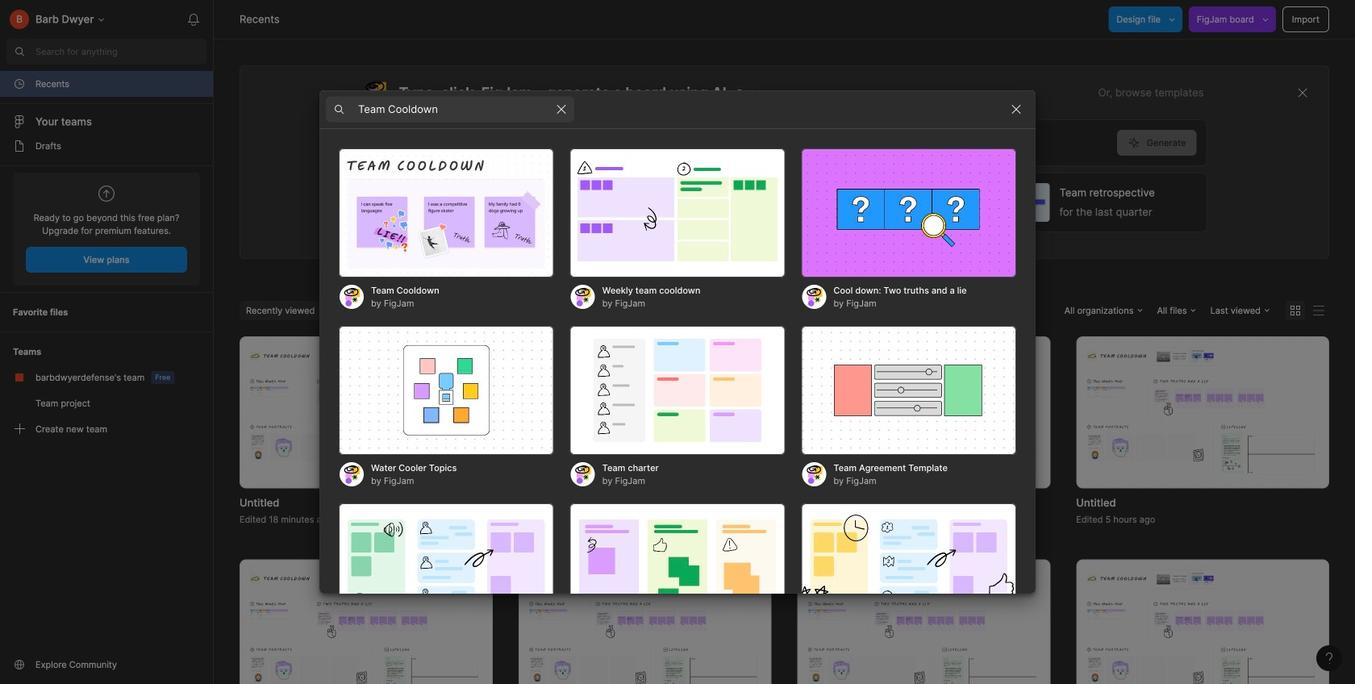 Task type: locate. For each thing, give the bounding box(es) containing it.
Search for anything text field
[[36, 45, 207, 58]]

dialog
[[320, 90, 1036, 684]]

community 16 image
[[13, 658, 26, 671]]

team stand up image
[[570, 504, 785, 633]]

page 16 image
[[13, 140, 26, 153]]

file thumbnail image
[[248, 347, 485, 478], [527, 347, 764, 478], [806, 347, 1043, 478], [1085, 347, 1322, 478], [248, 570, 485, 684], [527, 570, 764, 684], [806, 570, 1043, 684], [1085, 570, 1322, 684]]

Search templates text field
[[358, 100, 549, 119]]

team cooldown image
[[339, 148, 554, 278]]



Task type: vqa. For each thing, say whether or not it's contained in the screenshot.
search 32 ICON
yes



Task type: describe. For each thing, give the bounding box(es) containing it.
team agreement template image
[[802, 326, 1017, 455]]

weekly team cooldown image
[[570, 148, 785, 278]]

water cooler topics image
[[339, 326, 554, 455]]

cool down: two truths and a lie image
[[802, 148, 1017, 278]]

Ex: A weekly team meeting, starting with an ice breaker field
[[363, 120, 1117, 165]]

team meeting agenda image
[[802, 504, 1017, 633]]

recent 16 image
[[13, 77, 26, 90]]

team weekly image
[[339, 504, 554, 633]]

team charter image
[[570, 326, 785, 455]]

bell 32 image
[[181, 6, 207, 32]]

search 32 image
[[6, 39, 32, 65]]



